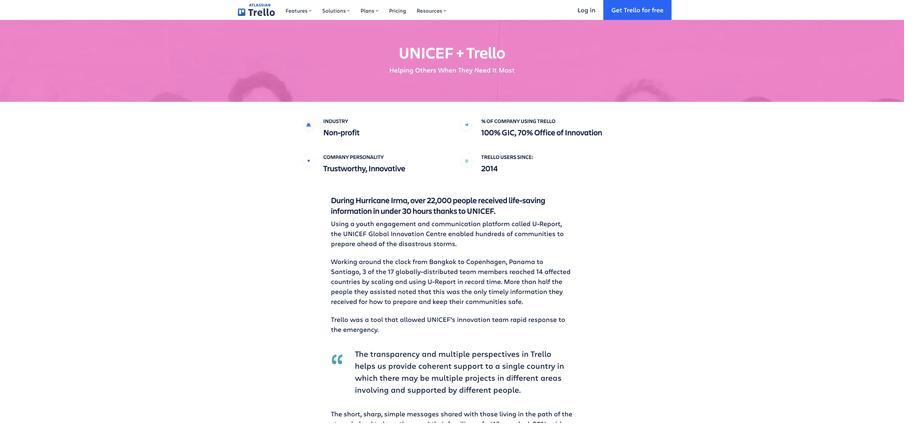 Task type: vqa. For each thing, say whether or not it's contained in the screenshot.


Task type: describe. For each thing, give the bounding box(es) containing it.
people inside working around the clock from bangkok to copenhagen, panama to santiago, 3 of the 17 globally-distributed team members reached 14 affected countries by scaling and using u-report in record time. more than half the people they assisted noted that this was the only timely information they received for how to prepare and keep their communities safe.
[[331, 287, 353, 296]]

engagement
[[376, 219, 416, 228]]

than
[[522, 277, 537, 286]]

company
[[495, 118, 520, 124]]

tool
[[371, 315, 383, 324]]

1 vertical spatial multiple
[[432, 372, 463, 383]]

single
[[502, 361, 525, 371]]

received inside working around the clock from bangkok to copenhagen, panama to santiago, 3 of the 17 globally-distributed team members reached 14 affected countries by scaling and using u-report in record time. more than half the people they assisted noted that this was the only timely information they received for how to prepare and keep their communities safe.
[[331, 297, 357, 306]]

record
[[465, 277, 485, 286]]

the transparency and multiple perspectives in trello helps us provide coherent support to a single country in which there may be multiple projects in different areas involving and supported by different people.
[[355, 349, 565, 395]]

disastrous
[[399, 239, 432, 248]]

trustworthy,
[[324, 163, 368, 174]]

they
[[458, 66, 473, 75]]

bangkok
[[430, 257, 457, 266]]

non-
[[324, 127, 341, 138]]

projects
[[465, 372, 496, 383]]

resources
[[417, 7, 443, 14]]

the left '17'
[[376, 267, 387, 276]]

get trello for free
[[612, 6, 664, 14]]

profit
[[341, 127, 360, 138]]

trello was a tool that allowed unicef's innovation team rapid response to the emergency.
[[331, 315, 566, 334]]

trello right get
[[624, 6, 641, 14]]

platform
[[483, 219, 510, 228]]

was inside working around the clock from bangkok to copenhagen, panama to santiago, 3 of the 17 globally-distributed team members reached 14 affected countries by scaling and using u-report in record time. more than half the people they assisted noted that this was the only timely information they received for how to prepare and keep their communities safe.
[[447, 287, 460, 296]]

allowed
[[400, 315, 426, 324]]

clock
[[395, 257, 411, 266]]

scaling
[[371, 277, 394, 286]]

and down there
[[391, 384, 406, 395]]

industry
[[324, 118, 348, 124]]

+
[[457, 42, 464, 63]]

17
[[388, 267, 394, 276]]

0 vertical spatial different
[[507, 372, 539, 383]]

to inside the transparency and multiple perspectives in trello helps us provide coherent support to a single country in which there may be multiple projects in different areas involving and supported by different people.
[[486, 361, 494, 371]]

unicef + trello helping others when they need it most
[[390, 42, 515, 75]]

emergency.
[[343, 325, 379, 334]]

innovation inside 'during hurricane irma, over 22,000 people received life-saving information in under 30 hours thanks to unicef. using a youth engagement and communication platform called u-report, the unicef global innovation centre enabled hundreds of communities to prepare ahead of the disastrous storms.'
[[391, 229, 424, 238]]

support
[[454, 361, 484, 371]]

that inside trello was a tool that allowed unicef's innovation team rapid response to the emergency.
[[385, 315, 399, 324]]

in right "log"
[[590, 6, 596, 14]]

log in
[[578, 6, 596, 14]]

panama
[[509, 257, 536, 266]]

prepare inside working around the clock from bangkok to copenhagen, panama to santiago, 3 of the 17 globally-distributed team members reached 14 affected countries by scaling and using u-report in record time. more than half the people they assisted noted that this was the only timely information they received for how to prepare and keep their communities safe.
[[393, 297, 418, 306]]

it
[[493, 66, 497, 75]]

under
[[381, 206, 401, 216]]

involving
[[355, 384, 389, 395]]

noted
[[398, 287, 417, 296]]

perspectives
[[472, 349, 520, 360]]

pricing
[[389, 7, 406, 14]]

the for the short, sharp, simple messages shared with those living in the path of the storm helped to keep them and their families safe. when asked, 89% sai
[[331, 410, 342, 419]]

and up noted
[[395, 277, 407, 286]]

using
[[331, 219, 349, 228]]

received inside 'during hurricane irma, over 22,000 people received life-saving information in under 30 hours thanks to unicef. using a youth engagement and communication platform called u-report, the unicef global innovation centre enabled hundreds of communities to prepare ahead of the disastrous storms.'
[[478, 195, 508, 206]]

their inside working around the clock from bangkok to copenhagen, panama to santiago, 3 of the 17 globally-distributed team members reached 14 affected countries by scaling and using u-report in record time. more than half the people they assisted noted that this was the only timely information they received for how to prepare and keep their communities safe.
[[450, 297, 464, 306]]

of right office
[[557, 127, 564, 138]]

innovation
[[457, 315, 491, 324]]

storm
[[331, 420, 350, 423]]

using inside the % of company using trello 100% gic, 70% office of innovation
[[521, 118, 537, 124]]

communication
[[432, 219, 481, 228]]

innovative
[[369, 163, 406, 174]]

get trello for free link
[[604, 0, 672, 20]]

team inside working around the clock from bangkok to copenhagen, panama to santiago, 3 of the 17 globally-distributed team members reached 14 affected countries by scaling and using u-report in record time. more than half the people they assisted noted that this was the only timely information they received for how to prepare and keep their communities safe.
[[460, 267, 477, 276]]

industry non-profit
[[324, 118, 360, 138]]

be
[[420, 372, 430, 383]]

centre
[[426, 229, 447, 238]]

communities inside 'during hurricane irma, over 22,000 people received life-saving information in under 30 hours thanks to unicef. using a youth engagement and communication platform called u-report, the unicef global innovation centre enabled hundreds of communities to prepare ahead of the disastrous storms.'
[[515, 229, 556, 238]]

team inside trello was a tool that allowed unicef's innovation team rapid response to the emergency.
[[492, 315, 509, 324]]

with
[[464, 410, 479, 419]]

and inside the short, sharp, simple messages shared with those living in the path of the storm helped to keep them and their families safe. when asked, 89% sai
[[418, 420, 430, 423]]

youth
[[356, 219, 374, 228]]

copenhagen,
[[467, 257, 508, 266]]

features button
[[280, 0, 317, 20]]

of down called
[[507, 229, 513, 238]]

u- inside 'during hurricane irma, over 22,000 people received life-saving information in under 30 hours thanks to unicef. using a youth engagement and communication platform called u-report, the unicef global innovation centre enabled hundreds of communities to prepare ahead of the disastrous storms.'
[[533, 219, 540, 228]]

%
[[482, 118, 486, 124]]

trello users since: 2014
[[482, 153, 534, 174]]

1 horizontal spatial for
[[642, 6, 651, 14]]

trello inside unicef + trello helping others when they need it most
[[467, 42, 506, 63]]

report,
[[540, 219, 562, 228]]

company
[[324, 153, 349, 160]]

time.
[[487, 277, 503, 286]]

simple
[[384, 410, 406, 419]]

personality
[[350, 153, 384, 160]]

of inside the short, sharp, simple messages shared with those living in the path of the storm helped to keep them and their families safe. when asked, 89% sai
[[554, 410, 561, 419]]

them
[[400, 420, 416, 423]]

this
[[433, 287, 445, 296]]

countries
[[331, 277, 361, 286]]

most
[[499, 66, 515, 75]]

keep inside the short, sharp, simple messages shared with those living in the path of the storm helped to keep them and their families safe. when asked, 89% sai
[[383, 420, 398, 423]]

solutions button
[[317, 0, 356, 20]]

89%
[[533, 420, 547, 423]]

and up allowed
[[419, 297, 431, 306]]

provide
[[389, 361, 417, 371]]

enabled
[[449, 229, 474, 238]]

14
[[537, 267, 543, 276]]

in inside the short, sharp, simple messages shared with those living in the path of the storm helped to keep them and their families safe. when asked, 89% sai
[[518, 410, 524, 419]]

helps
[[355, 361, 376, 371]]

a inside 'during hurricane irma, over 22,000 people received life-saving information in under 30 hours thanks to unicef. using a youth engagement and communication platform called u-report, the unicef global innovation centre enabled hundreds of communities to prepare ahead of the disastrous storms.'
[[351, 219, 355, 228]]

life-
[[509, 195, 523, 206]]

unicef inside unicef + trello helping others when they need it most
[[399, 42, 454, 63]]

was inside trello was a tool that allowed unicef's innovation team rapid response to the emergency.
[[350, 315, 363, 324]]

during hurricane irma, over 22,000 people received life-saving information in under 30 hours thanks to unicef. using a youth engagement and communication platform called u-report, the unicef global innovation centre enabled hundreds of communities to prepare ahead of the disastrous storms.
[[331, 195, 564, 248]]

1 they from the left
[[354, 287, 368, 296]]

hurricane
[[356, 195, 390, 206]]

helping
[[390, 66, 414, 75]]

safe. inside the short, sharp, simple messages shared with those living in the path of the storm helped to keep them and their families safe. when asked, 89% sai
[[475, 420, 490, 423]]

assisted
[[370, 287, 397, 296]]

half
[[538, 277, 551, 286]]

that inside working around the clock from bangkok to copenhagen, panama to santiago, 3 of the 17 globally-distributed team members reached 14 affected countries by scaling and using u-report in record time. more than half the people they assisted noted that this was the only timely information they received for how to prepare and keep their communities safe.
[[418, 287, 432, 296]]

when inside the short, sharp, simple messages shared with those living in the path of the storm helped to keep them and their families safe. when asked, 89% sai
[[491, 420, 510, 423]]

hours
[[413, 206, 432, 216]]

storms.
[[434, 239, 457, 248]]

helped
[[352, 420, 373, 423]]

communities inside working around the clock from bangkok to copenhagen, panama to santiago, 3 of the 17 globally-distributed team members reached 14 affected countries by scaling and using u-report in record time. more than half the people they assisted noted that this was the only timely information they received for how to prepare and keep their communities safe.
[[466, 297, 507, 306]]

in inside 'during hurricane irma, over 22,000 people received life-saving information in under 30 hours thanks to unicef. using a youth engagement and communication platform called u-report, the unicef global innovation centre enabled hundreds of communities to prepare ahead of the disastrous storms.'
[[373, 206, 380, 216]]

solutions
[[323, 7, 346, 14]]



Task type: locate. For each thing, give the bounding box(es) containing it.
of down global
[[379, 239, 385, 248]]

information down than
[[511, 287, 548, 296]]

0 horizontal spatial innovation
[[391, 229, 424, 238]]

that left this
[[418, 287, 432, 296]]

1 vertical spatial using
[[409, 277, 426, 286]]

1 vertical spatial u-
[[428, 277, 435, 286]]

1 vertical spatial team
[[492, 315, 509, 324]]

1 horizontal spatial when
[[491, 420, 510, 423]]

during
[[331, 195, 355, 206]]

their down "report"
[[450, 297, 464, 306]]

when inside unicef + trello helping others when they need it most
[[438, 66, 457, 75]]

communities down the only
[[466, 297, 507, 306]]

by inside the transparency and multiple perspectives in trello helps us provide coherent support to a single country in which there may be multiple projects in different areas involving and supported by different people.
[[449, 384, 457, 395]]

received down countries
[[331, 297, 357, 306]]

2 horizontal spatial a
[[496, 361, 500, 371]]

in left record
[[458, 277, 464, 286]]

1 horizontal spatial was
[[447, 287, 460, 296]]

the up 89%
[[526, 410, 536, 419]]

0 horizontal spatial using
[[409, 277, 426, 286]]

safe.
[[509, 297, 523, 306], [475, 420, 490, 423]]

gic,
[[502, 127, 517, 138]]

1 vertical spatial keep
[[383, 420, 398, 423]]

the down affected
[[552, 277, 563, 286]]

0 vertical spatial unicef
[[399, 42, 454, 63]]

2 vertical spatial a
[[496, 361, 500, 371]]

the right path at the bottom of the page
[[562, 410, 573, 419]]

the up "helps" at bottom left
[[355, 349, 368, 360]]

0 horizontal spatial safe.
[[475, 420, 490, 423]]

trello up '2014'
[[482, 153, 500, 160]]

multiple down coherent
[[432, 372, 463, 383]]

transparency
[[370, 349, 420, 360]]

to up communication
[[459, 206, 466, 216]]

1 horizontal spatial prepare
[[393, 297, 418, 306]]

0 horizontal spatial prepare
[[331, 239, 356, 248]]

0 vertical spatial prepare
[[331, 239, 356, 248]]

1 vertical spatial that
[[385, 315, 399, 324]]

there
[[380, 372, 400, 383]]

1 horizontal spatial communities
[[515, 229, 556, 238]]

0 vertical spatial information
[[331, 206, 372, 216]]

1 vertical spatial by
[[449, 384, 457, 395]]

thanks
[[434, 206, 458, 216]]

0 horizontal spatial different
[[459, 384, 492, 395]]

a inside the transparency and multiple perspectives in trello helps us provide coherent support to a single country in which there may be multiple projects in different areas involving and supported by different people.
[[496, 361, 500, 371]]

information up "using"
[[331, 206, 372, 216]]

and inside 'during hurricane irma, over 22,000 people received life-saving information in under 30 hours thanks to unicef. using a youth engagement and communication platform called u-report, the unicef global innovation centre enabled hundreds of communities to prepare ahead of the disastrous storms.'
[[418, 219, 430, 228]]

1 horizontal spatial using
[[521, 118, 537, 124]]

that right tool
[[385, 315, 399, 324]]

different down the projects
[[459, 384, 492, 395]]

shared
[[441, 410, 463, 419]]

to down perspectives
[[486, 361, 494, 371]]

people.
[[494, 384, 521, 395]]

2014
[[482, 163, 498, 174]]

in
[[590, 6, 596, 14], [373, 206, 380, 216], [458, 277, 464, 286], [522, 349, 529, 360], [558, 361, 565, 371], [498, 372, 505, 383], [518, 410, 524, 419]]

multiple up support
[[439, 349, 470, 360]]

people up communication
[[453, 195, 477, 206]]

for left how at the bottom of the page
[[359, 297, 368, 306]]

for inside working around the clock from bangkok to copenhagen, panama to santiago, 3 of the 17 globally-distributed team members reached 14 affected countries by scaling and using u-report in record time. more than half the people they assisted noted that this was the only timely information they received for how to prepare and keep their communities safe.
[[359, 297, 368, 306]]

keep down simple
[[383, 420, 398, 423]]

santiago,
[[331, 267, 361, 276]]

trello inside trello users since: 2014
[[482, 153, 500, 160]]

0 horizontal spatial information
[[331, 206, 372, 216]]

their inside the short, sharp, simple messages shared with those living in the path of the storm helped to keep them and their families safe. when asked, 89% sai
[[432, 420, 446, 423]]

us
[[378, 361, 387, 371]]

unicef down youth
[[343, 229, 367, 238]]

trello up emergency.
[[331, 315, 348, 324]]

1 vertical spatial when
[[491, 420, 510, 423]]

around
[[359, 257, 381, 266]]

safe. inside working around the clock from bangkok to copenhagen, panama to santiago, 3 of the 17 globally-distributed team members reached 14 affected countries by scaling and using u-report in record time. more than half the people they assisted noted that this was the only timely information they received for how to prepare and keep their communities safe.
[[509, 297, 523, 306]]

1 vertical spatial was
[[350, 315, 363, 324]]

0 horizontal spatial team
[[460, 267, 477, 276]]

and up coherent
[[422, 349, 437, 360]]

1 horizontal spatial people
[[453, 195, 477, 206]]

0 horizontal spatial unicef
[[343, 229, 367, 238]]

u- right called
[[533, 219, 540, 228]]

in up people.
[[498, 372, 505, 383]]

0 vertical spatial safe.
[[509, 297, 523, 306]]

features
[[286, 7, 308, 14]]

to right the bangkok
[[458, 257, 465, 266]]

in up asked,
[[518, 410, 524, 419]]

communities
[[515, 229, 556, 238], [466, 297, 507, 306]]

the
[[355, 349, 368, 360], [331, 410, 342, 419]]

was
[[447, 287, 460, 296], [350, 315, 363, 324]]

1 vertical spatial the
[[331, 410, 342, 419]]

trello up need
[[467, 42, 506, 63]]

1 vertical spatial information
[[511, 287, 548, 296]]

1 vertical spatial their
[[432, 420, 446, 423]]

a
[[351, 219, 355, 228], [365, 315, 369, 324], [496, 361, 500, 371]]

1 vertical spatial prepare
[[393, 297, 418, 306]]

0 vertical spatial team
[[460, 267, 477, 276]]

a left tool
[[365, 315, 369, 324]]

innovation inside the % of company using trello 100% gic, 70% office of innovation
[[565, 127, 603, 138]]

of right path at the bottom of the page
[[554, 410, 561, 419]]

country
[[527, 361, 556, 371]]

1 horizontal spatial innovation
[[565, 127, 603, 138]]

1 horizontal spatial the
[[355, 349, 368, 360]]

log
[[578, 6, 589, 14]]

different down single
[[507, 372, 539, 383]]

0 horizontal spatial they
[[354, 287, 368, 296]]

and down messages
[[418, 420, 430, 423]]

keep down this
[[433, 297, 448, 306]]

to
[[459, 206, 466, 216], [558, 229, 564, 238], [458, 257, 465, 266], [537, 257, 544, 266], [385, 297, 391, 306], [559, 315, 566, 324], [486, 361, 494, 371], [375, 420, 381, 423]]

in up single
[[522, 349, 529, 360]]

1 horizontal spatial team
[[492, 315, 509, 324]]

1 vertical spatial unicef
[[343, 229, 367, 238]]

by up shared
[[449, 384, 457, 395]]

a right "using"
[[351, 219, 355, 228]]

and
[[418, 219, 430, 228], [395, 277, 407, 286], [419, 297, 431, 306], [422, 349, 437, 360], [391, 384, 406, 395], [418, 420, 430, 423]]

the for the transparency and multiple perspectives in trello helps us provide coherent support to a single country in which there may be multiple projects in different areas involving and supported by different people.
[[355, 349, 368, 360]]

1 horizontal spatial information
[[511, 287, 548, 296]]

which
[[355, 372, 378, 383]]

reached
[[510, 267, 535, 276]]

saving
[[523, 195, 546, 206]]

of right %
[[487, 118, 494, 124]]

trello inside the % of company using trello 100% gic, 70% office of innovation
[[538, 118, 556, 124]]

response
[[529, 315, 557, 324]]

0 vertical spatial their
[[450, 297, 464, 306]]

by down 3
[[362, 277, 370, 286]]

to down report, on the right
[[558, 229, 564, 238]]

0 vertical spatial keep
[[433, 297, 448, 306]]

u-
[[533, 219, 540, 228], [428, 277, 435, 286]]

0 horizontal spatial a
[[351, 219, 355, 228]]

the inside the short, sharp, simple messages shared with those living in the path of the storm helped to keep them and their families safe. when asked, 89% sai
[[331, 410, 342, 419]]

their
[[450, 297, 464, 306], [432, 420, 446, 423]]

keep inside working around the clock from bangkok to copenhagen, panama to santiago, 3 of the 17 globally-distributed team members reached 14 affected countries by scaling and using u-report in record time. more than half the people they assisted noted that this was the only timely information they received for how to prepare and keep their communities safe.
[[433, 297, 448, 306]]

using inside working around the clock from bangkok to copenhagen, panama to santiago, 3 of the 17 globally-distributed team members reached 14 affected countries by scaling and using u-report in record time. more than half the people they assisted noted that this was the only timely information they received for how to prepare and keep their communities safe.
[[409, 277, 426, 286]]

team left the rapid
[[492, 315, 509, 324]]

and down hours
[[418, 219, 430, 228]]

when left they
[[438, 66, 457, 75]]

2 they from the left
[[549, 287, 563, 296]]

a down perspectives
[[496, 361, 500, 371]]

others
[[416, 66, 437, 75]]

coherent
[[419, 361, 452, 371]]

0 vertical spatial when
[[438, 66, 457, 75]]

multiple
[[439, 349, 470, 360], [432, 372, 463, 383]]

was up emergency.
[[350, 315, 363, 324]]

1 horizontal spatial u-
[[533, 219, 540, 228]]

when
[[438, 66, 457, 75], [491, 420, 510, 423]]

information inside working around the clock from bangkok to copenhagen, panama to santiago, 3 of the 17 globally-distributed team members reached 14 affected countries by scaling and using u-report in record time. more than half the people they assisted noted that this was the only timely information they received for how to prepare and keep their communities safe.
[[511, 287, 548, 296]]

safe. up the rapid
[[509, 297, 523, 306]]

1 vertical spatial safe.
[[475, 420, 490, 423]]

was down "report"
[[447, 287, 460, 296]]

u- up this
[[428, 277, 435, 286]]

0 vertical spatial by
[[362, 277, 370, 286]]

70%
[[518, 127, 533, 138]]

in up "areas"
[[558, 361, 565, 371]]

over
[[411, 195, 426, 206]]

1 horizontal spatial different
[[507, 372, 539, 383]]

messages
[[407, 410, 439, 419]]

0 horizontal spatial the
[[331, 410, 342, 419]]

timely
[[489, 287, 509, 296]]

living
[[500, 410, 517, 419]]

a inside trello was a tool that allowed unicef's innovation team rapid response to the emergency.
[[365, 315, 369, 324]]

affected
[[545, 267, 571, 276]]

since:
[[518, 153, 534, 160]]

1 horizontal spatial a
[[365, 315, 369, 324]]

team up record
[[460, 267, 477, 276]]

received left life- at the right top of page
[[478, 195, 508, 206]]

3
[[363, 267, 367, 276]]

1 horizontal spatial they
[[549, 287, 563, 296]]

0 vertical spatial innovation
[[565, 127, 603, 138]]

100%
[[482, 127, 501, 138]]

the up '17'
[[383, 257, 394, 266]]

asked,
[[511, 420, 531, 423]]

their down shared
[[432, 420, 446, 423]]

information
[[331, 206, 372, 216], [511, 287, 548, 296]]

1 vertical spatial communities
[[466, 297, 507, 306]]

1 horizontal spatial unicef
[[399, 42, 454, 63]]

0 vertical spatial people
[[453, 195, 477, 206]]

ahead
[[357, 239, 377, 248]]

0 vertical spatial using
[[521, 118, 537, 124]]

1 horizontal spatial keep
[[433, 297, 448, 306]]

they down countries
[[354, 287, 368, 296]]

in inside working around the clock from bangkok to copenhagen, panama to santiago, 3 of the 17 globally-distributed team members reached 14 affected countries by scaling and using u-report in record time. more than half the people they assisted noted that this was the only timely information they received for how to prepare and keep their communities safe.
[[458, 277, 464, 286]]

0 vertical spatial received
[[478, 195, 508, 206]]

30
[[403, 206, 412, 216]]

people down countries
[[331, 287, 353, 296]]

in left under
[[373, 206, 380, 216]]

1 horizontal spatial that
[[418, 287, 432, 296]]

unicef inside 'during hurricane irma, over 22,000 people received life-saving information in under 30 hours thanks to unicef. using a youth engagement and communication platform called u-report, the unicef global innovation centre enabled hundreds of communities to prepare ahead of the disastrous storms.'
[[343, 229, 367, 238]]

unicef up others
[[399, 42, 454, 63]]

0 vertical spatial the
[[355, 349, 368, 360]]

of inside working around the clock from bangkok to copenhagen, panama to santiago, 3 of the 17 globally-distributed team members reached 14 affected countries by scaling and using u-report in record time. more than half the people they assisted noted that this was the only timely information they received for how to prepare and keep their communities safe.
[[368, 267, 374, 276]]

0 vertical spatial that
[[418, 287, 432, 296]]

0 vertical spatial u-
[[533, 219, 540, 228]]

the down global
[[387, 239, 397, 248]]

to down "sharp,"
[[375, 420, 381, 423]]

prepare inside 'during hurricane irma, over 22,000 people received life-saving information in under 30 hours thanks to unicef. using a youth engagement and communication platform called u-report, the unicef global innovation centre enabled hundreds of communities to prepare ahead of the disastrous storms.'
[[331, 239, 356, 248]]

0 horizontal spatial communities
[[466, 297, 507, 306]]

using up 70%
[[521, 118, 537, 124]]

0 vertical spatial multiple
[[439, 349, 470, 360]]

by inside working around the clock from bangkok to copenhagen, panama to santiago, 3 of the 17 globally-distributed team members reached 14 affected countries by scaling and using u-report in record time. more than half the people they assisted noted that this was the only timely information they received for how to prepare and keep their communities safe.
[[362, 277, 370, 286]]

how
[[369, 297, 383, 306]]

0 horizontal spatial keep
[[383, 420, 398, 423]]

to down the assisted
[[385, 297, 391, 306]]

using
[[521, 118, 537, 124], [409, 277, 426, 286]]

1 vertical spatial received
[[331, 297, 357, 306]]

irma,
[[391, 195, 409, 206]]

to inside trello was a tool that allowed unicef's innovation team rapid response to the emergency.
[[559, 315, 566, 324]]

report
[[435, 277, 456, 286]]

using down globally-
[[409, 277, 426, 286]]

when down living
[[491, 420, 510, 423]]

0 vertical spatial was
[[447, 287, 460, 296]]

the inside trello was a tool that allowed unicef's innovation team rapid response to the emergency.
[[331, 325, 342, 334]]

1 horizontal spatial received
[[478, 195, 508, 206]]

only
[[474, 287, 487, 296]]

0 horizontal spatial received
[[331, 297, 357, 306]]

1 vertical spatial people
[[331, 287, 353, 296]]

0 horizontal spatial u-
[[428, 277, 435, 286]]

atlassian trello image
[[238, 4, 275, 16]]

0 vertical spatial a
[[351, 219, 355, 228]]

trello inside trello was a tool that allowed unicef's innovation team rapid response to the emergency.
[[331, 315, 348, 324]]

1 horizontal spatial their
[[450, 297, 464, 306]]

0 horizontal spatial their
[[432, 420, 446, 423]]

prepare up the working
[[331, 239, 356, 248]]

trello up office
[[538, 118, 556, 124]]

1 vertical spatial for
[[359, 297, 368, 306]]

the left emergency.
[[331, 325, 342, 334]]

office
[[535, 127, 556, 138]]

get
[[612, 6, 623, 14]]

people inside 'during hurricane irma, over 22,000 people received life-saving information in under 30 hours thanks to unicef. using a youth engagement and communication platform called u-report, the unicef global innovation centre enabled hundreds of communities to prepare ahead of the disastrous storms.'
[[453, 195, 477, 206]]

1 vertical spatial innovation
[[391, 229, 424, 238]]

sharp,
[[364, 410, 383, 419]]

0 horizontal spatial was
[[350, 315, 363, 324]]

different
[[507, 372, 539, 383], [459, 384, 492, 395]]

0 horizontal spatial when
[[438, 66, 457, 75]]

u- inside working around the clock from bangkok to copenhagen, panama to santiago, 3 of the 17 globally-distributed team members reached 14 affected countries by scaling and using u-report in record time. more than half the people they assisted noted that this was the only timely information they received for how to prepare and keep their communities safe.
[[428, 277, 435, 286]]

for left free
[[642, 6, 651, 14]]

trello up country
[[531, 349, 552, 360]]

safe. down those
[[475, 420, 490, 423]]

1 vertical spatial different
[[459, 384, 492, 395]]

1 horizontal spatial by
[[449, 384, 457, 395]]

information inside 'during hurricane irma, over 22,000 people received life-saving information in under 30 hours thanks to unicef. using a youth engagement and communication platform called u-report, the unicef global innovation centre enabled hundreds of communities to prepare ahead of the disastrous storms.'
[[331, 206, 372, 216]]

0 horizontal spatial for
[[359, 297, 368, 306]]

of right 3
[[368, 267, 374, 276]]

to up "14"
[[537, 257, 544, 266]]

0 horizontal spatial people
[[331, 287, 353, 296]]

they down half
[[549, 287, 563, 296]]

1 horizontal spatial safe.
[[509, 297, 523, 306]]

unicef's
[[427, 315, 456, 324]]

22,000
[[427, 195, 452, 206]]

0 vertical spatial communities
[[515, 229, 556, 238]]

the up storm in the bottom of the page
[[331, 410, 342, 419]]

that
[[418, 287, 432, 296], [385, 315, 399, 324]]

1 vertical spatial a
[[365, 315, 369, 324]]

unicef.
[[467, 206, 496, 216]]

to inside the short, sharp, simple messages shared with those living in the path of the storm helped to keep them and their families safe. when asked, 89% sai
[[375, 420, 381, 423]]

path
[[538, 410, 553, 419]]

unicef
[[399, 42, 454, 63], [343, 229, 367, 238]]

the down "using"
[[331, 229, 342, 238]]

pricing link
[[384, 0, 412, 20]]

hundreds
[[476, 229, 505, 238]]

0 horizontal spatial that
[[385, 315, 399, 324]]

0 vertical spatial for
[[642, 6, 651, 14]]

working
[[331, 257, 357, 266]]

company personality trustworthy, innovative
[[324, 153, 406, 174]]

prepare down noted
[[393, 297, 418, 306]]

communities down called
[[515, 229, 556, 238]]

to right response
[[559, 315, 566, 324]]

the inside the transparency and multiple perspectives in trello helps us provide coherent support to a single country in which there may be multiple projects in different areas involving and supported by different people.
[[355, 349, 368, 360]]

trello inside the transparency and multiple perspectives in trello helps us provide coherent support to a single country in which there may be multiple projects in different areas involving and supported by different people.
[[531, 349, 552, 360]]

keep
[[433, 297, 448, 306], [383, 420, 398, 423]]

the down record
[[462, 287, 472, 296]]

0 horizontal spatial by
[[362, 277, 370, 286]]



